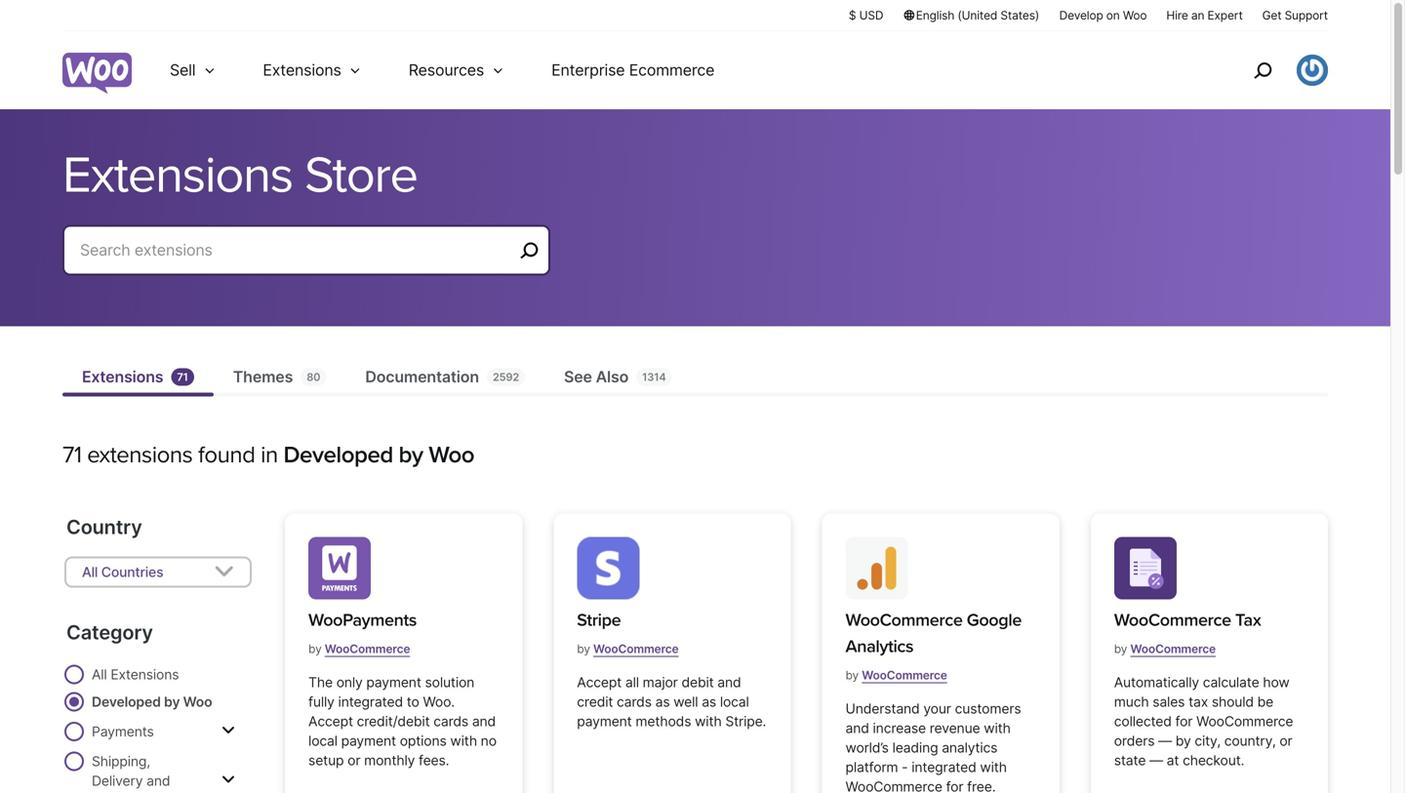 Task type: vqa. For each thing, say whether or not it's contained in the screenshot.


Task type: locate. For each thing, give the bounding box(es) containing it.
by woocommerce down analytics
[[846, 669, 948, 683]]

by up at
[[1176, 733, 1192, 750]]

0 horizontal spatial woo
[[183, 694, 212, 711]]

local up stripe.
[[720, 694, 749, 711]]

— up at
[[1159, 733, 1172, 750]]

1 horizontal spatial for
[[1176, 714, 1193, 730]]

woocommerce inside understand your customers and increase revenue with world's leading analytics platform - integrated with woocommerce for free.
[[846, 779, 943, 794]]

by down stripe
[[577, 642, 590, 656]]

woocommerce up analytics
[[846, 610, 963, 631]]

Filter countries field
[[64, 557, 252, 588]]

woocommerce link down stripe link in the left bottom of the page
[[594, 634, 679, 664]]

1 vertical spatial woo
[[429, 441, 474, 470]]

woocommerce
[[846, 610, 963, 631], [1115, 610, 1232, 631], [325, 642, 410, 656], [594, 642, 679, 656], [1131, 642, 1216, 656], [862, 669, 948, 683], [1197, 714, 1294, 730], [846, 779, 943, 794]]

— left at
[[1150, 753, 1164, 769]]

enterprise
[[552, 61, 625, 80]]

extensions button
[[240, 31, 385, 109]]

woopayments link
[[309, 608, 417, 634]]

tax
[[1189, 694, 1209, 711]]

angle down image
[[214, 561, 234, 584]]

options
[[400, 733, 447, 750]]

0 vertical spatial all
[[82, 564, 98, 581]]

0 horizontal spatial accept
[[309, 714, 353, 730]]

2 vertical spatial woo
[[183, 694, 212, 711]]

developed right in
[[284, 441, 393, 470]]

local inside the only payment solution fully integrated to woo. accept credit/debit cards and local payment options with no setup or monthly fees.
[[309, 733, 338, 750]]

or
[[1280, 733, 1293, 750], [348, 753, 361, 769]]

credit/debit
[[357, 714, 430, 730]]

orders
[[1115, 733, 1155, 750]]

by woocommerce for woocommerce google analytics
[[846, 669, 948, 683]]

0 vertical spatial 71
[[177, 371, 188, 384]]

and up no
[[472, 714, 496, 730]]

for inside automatically calculate how much sales tax should be collected for woocommerce orders — by city, country, or state — at checkout.
[[1176, 714, 1193, 730]]

get support link
[[1263, 7, 1329, 23]]

or inside the only payment solution fully integrated to woo. accept credit/debit cards and local payment options with no setup or monthly fees.
[[348, 753, 361, 769]]

woocommerce link down woocommerce tax "link"
[[1131, 634, 1216, 664]]

by woocommerce down woopayments link
[[309, 642, 410, 656]]

by woocommerce for woopayments
[[309, 642, 410, 656]]

1 vertical spatial all
[[92, 667, 107, 683]]

woocommerce link down woopayments link
[[325, 634, 410, 664]]

0 vertical spatial accept
[[577, 675, 622, 691]]

and right debit on the bottom
[[718, 675, 741, 691]]

by woocommerce up automatically
[[1115, 642, 1216, 656]]

integrated down 'only'
[[338, 694, 403, 711]]

0 horizontal spatial 71
[[62, 441, 82, 470]]

develop on woo link
[[1060, 7, 1147, 23]]

local inside accept all major debit and credit cards as well as local payment methods with stripe.
[[720, 694, 749, 711]]

all extensions
[[92, 667, 179, 683]]

payment up 'to'
[[366, 675, 421, 691]]

0 horizontal spatial cards
[[434, 714, 469, 730]]

1 horizontal spatial developed
[[284, 441, 393, 470]]

local up setup
[[309, 733, 338, 750]]

2 as from the left
[[702, 694, 717, 711]]

google
[[967, 610, 1022, 631]]

0 horizontal spatial as
[[656, 694, 670, 711]]

by
[[399, 441, 423, 470], [309, 642, 322, 656], [577, 642, 590, 656], [1115, 642, 1128, 656], [846, 669, 859, 683], [164, 694, 180, 711], [1176, 733, 1192, 750]]

as down debit on the bottom
[[702, 694, 717, 711]]

on
[[1107, 8, 1120, 22]]

1 vertical spatial cards
[[434, 714, 469, 730]]

revenue
[[930, 720, 981, 737]]

woo
[[1123, 8, 1147, 22], [429, 441, 474, 470], [183, 694, 212, 711]]

0 vertical spatial local
[[720, 694, 749, 711]]

as up methods
[[656, 694, 670, 711]]

integrated
[[338, 694, 403, 711], [912, 759, 977, 776]]

for
[[1176, 714, 1193, 730], [946, 779, 964, 794]]

0 vertical spatial cards
[[617, 694, 652, 711]]

all left countries
[[82, 564, 98, 581]]

Search extensions search field
[[80, 237, 513, 264]]

1 vertical spatial or
[[348, 753, 361, 769]]

world's
[[846, 740, 889, 757]]

in
[[261, 441, 278, 470]]

0 vertical spatial for
[[1176, 714, 1193, 730]]

all
[[82, 564, 98, 581], [92, 667, 107, 683]]

accept inside accept all major debit and credit cards as well as local payment methods with stripe.
[[577, 675, 622, 691]]

0 horizontal spatial local
[[309, 733, 338, 750]]

by up automatically
[[1115, 642, 1128, 656]]

for left free.
[[946, 779, 964, 794]]

all inside filter countries field
[[82, 564, 98, 581]]

$ usd
[[849, 8, 884, 22]]

documentation
[[365, 367, 479, 387]]

2 vertical spatial payment
[[341, 733, 396, 750]]

2 horizontal spatial woo
[[1123, 8, 1147, 22]]

$ usd button
[[849, 7, 884, 23]]

woo inside develop on woo link
[[1123, 8, 1147, 22]]

71 for 71
[[177, 371, 188, 384]]

1 vertical spatial integrated
[[912, 759, 977, 776]]

with
[[695, 714, 722, 730], [984, 720, 1011, 737], [450, 733, 477, 750], [980, 759, 1007, 776]]

or right setup
[[348, 753, 361, 769]]

71 for 71 extensions found in developed by woo
[[62, 441, 82, 470]]

woopayments
[[309, 610, 417, 631]]

the only payment solution fully integrated to woo. accept credit/debit cards and local payment options with no setup or monthly fees.
[[309, 675, 497, 769]]

extensions store link
[[62, 145, 1329, 206]]

and up fulfillment
[[147, 773, 170, 790]]

integrated down analytics at the right
[[912, 759, 977, 776]]

integrated inside the only payment solution fully integrated to woo. accept credit/debit cards and local payment options with no setup or monthly fees.
[[338, 694, 403, 711]]

1 horizontal spatial accept
[[577, 675, 622, 691]]

monthly
[[364, 753, 415, 769]]

—
[[1159, 733, 1172, 750], [1150, 753, 1164, 769]]

solution
[[425, 675, 475, 691]]

with left no
[[450, 733, 477, 750]]

get support
[[1263, 8, 1329, 22]]

71
[[177, 371, 188, 384], [62, 441, 82, 470]]

1 horizontal spatial woo
[[429, 441, 474, 470]]

all countries
[[82, 564, 163, 581]]

(united
[[958, 8, 998, 22]]

city,
[[1195, 733, 1221, 750]]

analytics
[[942, 740, 998, 757]]

at
[[1167, 753, 1180, 769]]

1 vertical spatial accept
[[309, 714, 353, 730]]

woocommerce inside automatically calculate how much sales tax should be collected for woocommerce orders — by city, country, or state — at checkout.
[[1197, 714, 1294, 730]]

and
[[718, 675, 741, 691], [472, 714, 496, 730], [846, 720, 870, 737], [147, 773, 170, 790]]

and inside understand your customers and increase revenue with world's leading analytics platform - integrated with woocommerce for free.
[[846, 720, 870, 737]]

0 horizontal spatial or
[[348, 753, 361, 769]]

integrated inside understand your customers and increase revenue with world's leading analytics platform - integrated with woocommerce for free.
[[912, 759, 977, 776]]

1 horizontal spatial or
[[1280, 733, 1293, 750]]

developed down all extensions
[[92, 694, 161, 711]]

stripe
[[577, 610, 621, 631]]

local
[[720, 694, 749, 711], [309, 733, 338, 750]]

sell button
[[146, 31, 240, 109]]

and up world's on the right of page
[[846, 720, 870, 737]]

cards down woo.
[[434, 714, 469, 730]]

payment up monthly
[[341, 733, 396, 750]]

your
[[924, 701, 952, 717]]

accept all major debit and credit cards as well as local payment methods with stripe.
[[577, 675, 767, 730]]

show subcategories image
[[222, 723, 235, 739]]

1 vertical spatial for
[[946, 779, 964, 794]]

1 horizontal spatial integrated
[[912, 759, 977, 776]]

woocommerce tax link
[[1115, 608, 1262, 634]]

0 horizontal spatial integrated
[[338, 694, 403, 711]]

fulfillment
[[92, 793, 156, 794]]

71 left themes
[[177, 371, 188, 384]]

state
[[1115, 753, 1146, 769]]

with down well
[[695, 714, 722, 730]]

cards
[[617, 694, 652, 711], [434, 714, 469, 730]]

accept
[[577, 675, 622, 691], [309, 714, 353, 730]]

accept up credit
[[577, 675, 622, 691]]

as
[[656, 694, 670, 711], [702, 694, 717, 711]]

debit
[[682, 675, 714, 691]]

for down tax
[[1176, 714, 1193, 730]]

0 horizontal spatial developed
[[92, 694, 161, 711]]

woocommerce up country,
[[1197, 714, 1294, 730]]

sell
[[170, 61, 196, 80]]

woocommerce down woocommerce tax "link"
[[1131, 642, 1216, 656]]

woocommerce link down analytics
[[862, 661, 948, 691]]

1 horizontal spatial 71
[[177, 371, 188, 384]]

extensions store
[[62, 145, 418, 206]]

0 vertical spatial or
[[1280, 733, 1293, 750]]

by inside automatically calculate how much sales tax should be collected for woocommerce orders — by city, country, or state — at checkout.
[[1176, 733, 1192, 750]]

or right country,
[[1280, 733, 1293, 750]]

support
[[1285, 8, 1329, 22]]

woocommerce up automatically
[[1115, 610, 1232, 631]]

by woocommerce down stripe link in the left bottom of the page
[[577, 642, 679, 656]]

woocommerce link for woopayments
[[325, 634, 410, 664]]

cards inside the only payment solution fully integrated to woo. accept credit/debit cards and local payment options with no setup or monthly fees.
[[434, 714, 469, 730]]

1 vertical spatial local
[[309, 733, 338, 750]]

1 vertical spatial payment
[[577, 714, 632, 730]]

all down category
[[92, 667, 107, 683]]

0 horizontal spatial for
[[946, 779, 964, 794]]

1 horizontal spatial cards
[[617, 694, 652, 711]]

with inside accept all major debit and credit cards as well as local payment methods with stripe.
[[695, 714, 722, 730]]

by down documentation
[[399, 441, 423, 470]]

with inside the only payment solution fully integrated to woo. accept credit/debit cards and local payment options with no setup or monthly fees.
[[450, 733, 477, 750]]

fees.
[[419, 753, 449, 769]]

credit
[[577, 694, 613, 711]]

automatically calculate how much sales tax should be collected for woocommerce orders — by city, country, or state — at checkout.
[[1115, 675, 1294, 769]]

woocommerce link for stripe
[[594, 634, 679, 664]]

1 horizontal spatial local
[[720, 694, 749, 711]]

for inside understand your customers and increase revenue with world's leading analytics platform - integrated with woocommerce for free.
[[946, 779, 964, 794]]

woocommerce down "-"
[[846, 779, 943, 794]]

payment down credit
[[577, 714, 632, 730]]

1 horizontal spatial as
[[702, 694, 717, 711]]

also
[[596, 367, 629, 387]]

delivery
[[92, 773, 143, 790]]

accept down fully
[[309, 714, 353, 730]]

0 vertical spatial integrated
[[338, 694, 403, 711]]

enterprise ecommerce
[[552, 61, 715, 80]]

and inside the only payment solution fully integrated to woo. accept credit/debit cards and local payment options with no setup or monthly fees.
[[472, 714, 496, 730]]

analytics
[[846, 636, 914, 657]]

extensions
[[263, 61, 341, 80], [62, 145, 293, 206], [82, 367, 163, 387], [111, 667, 179, 683]]

cards down all
[[617, 694, 652, 711]]

1 vertical spatial 71
[[62, 441, 82, 470]]

understand your customers and increase revenue with world's leading analytics platform - integrated with woocommerce for free.
[[846, 701, 1022, 794]]

None search field
[[62, 225, 551, 299]]

all
[[626, 675, 639, 691]]

0 vertical spatial woo
[[1123, 8, 1147, 22]]

71 left extensions
[[62, 441, 82, 470]]



Task type: describe. For each thing, give the bounding box(es) containing it.
usd
[[860, 8, 884, 22]]

1 as from the left
[[656, 694, 670, 711]]

much
[[1115, 694, 1149, 711]]

fully
[[309, 694, 335, 711]]

ecommerce
[[629, 61, 715, 80]]

1 vertical spatial developed
[[92, 694, 161, 711]]

by down all extensions
[[164, 694, 180, 711]]

2592
[[493, 371, 519, 384]]

customers
[[955, 701, 1022, 717]]

woocommerce inside woocommerce google analytics
[[846, 610, 963, 631]]

with up free.
[[980, 759, 1007, 776]]

category
[[66, 621, 153, 645]]

0 vertical spatial developed
[[284, 441, 393, 470]]

and inside accept all major debit and credit cards as well as local payment methods with stripe.
[[718, 675, 741, 691]]

service navigation menu element
[[1212, 39, 1329, 102]]

hire an expert link
[[1167, 7, 1243, 23]]

the
[[309, 675, 333, 691]]

by woocommerce for stripe
[[577, 642, 679, 656]]

-
[[902, 759, 908, 776]]

1 vertical spatial —
[[1150, 753, 1164, 769]]

with down customers
[[984, 720, 1011, 737]]

cards inside accept all major debit and credit cards as well as local payment methods with stripe.
[[617, 694, 652, 711]]

develop
[[1060, 8, 1104, 22]]

get
[[1263, 8, 1282, 22]]

country,
[[1225, 733, 1276, 750]]

shipping,
[[92, 754, 150, 770]]

leading
[[893, 740, 939, 757]]

hire
[[1167, 8, 1189, 22]]

sales
[[1153, 694, 1185, 711]]

woocommerce down analytics
[[862, 669, 948, 683]]

open account menu image
[[1297, 55, 1329, 86]]

should
[[1212, 694, 1254, 711]]

woo for develop on woo
[[1123, 8, 1147, 22]]

enterprise ecommerce link
[[528, 31, 738, 109]]

resources
[[409, 61, 484, 80]]

by woocommerce for woocommerce tax
[[1115, 642, 1216, 656]]

accept inside the only payment solution fully integrated to woo. accept credit/debit cards and local payment options with no setup or monthly fees.
[[309, 714, 353, 730]]

woocommerce down stripe link in the left bottom of the page
[[594, 642, 679, 656]]

found
[[198, 441, 255, 470]]

to
[[407, 694, 419, 711]]

be
[[1258, 694, 1274, 711]]

collected
[[1115, 714, 1172, 730]]

all for all countries
[[82, 564, 98, 581]]

understand
[[846, 701, 920, 717]]

english (united states)
[[916, 8, 1040, 22]]

woocommerce link for woocommerce google analytics
[[862, 661, 948, 691]]

1314
[[643, 371, 666, 384]]

$
[[849, 8, 857, 22]]

expert
[[1208, 8, 1243, 22]]

country
[[66, 515, 142, 539]]

develop on woo
[[1060, 8, 1147, 22]]

payment inside accept all major debit and credit cards as well as local payment methods with stripe.
[[577, 714, 632, 730]]

extensions inside button
[[263, 61, 341, 80]]

payments
[[92, 724, 154, 740]]

0 vertical spatial —
[[1159, 733, 1172, 750]]

woocommerce link for woocommerce tax
[[1131, 634, 1216, 664]]

automatically
[[1115, 675, 1200, 691]]

0 vertical spatial payment
[[366, 675, 421, 691]]

by down analytics
[[846, 669, 859, 683]]

all for all extensions
[[92, 667, 107, 683]]

an
[[1192, 8, 1205, 22]]

resources button
[[385, 31, 528, 109]]

themes
[[233, 367, 293, 387]]

developed by woo
[[92, 694, 212, 711]]

woocommerce google analytics link
[[846, 608, 1036, 660]]

show subcategories image
[[222, 773, 235, 788]]

setup
[[309, 753, 344, 769]]

only
[[336, 675, 363, 691]]

how
[[1264, 675, 1290, 691]]

countries
[[101, 564, 163, 581]]

well
[[674, 694, 698, 711]]

platform
[[846, 759, 898, 776]]

extensions
[[87, 441, 193, 470]]

tax
[[1236, 610, 1262, 631]]

and inside the shipping, delivery and fulfillment
[[147, 773, 170, 790]]

woocommerce down woopayments link
[[325, 642, 410, 656]]

see also
[[564, 367, 629, 387]]

woocommerce google analytics
[[846, 610, 1022, 657]]

shipping, delivery and fulfillment
[[92, 754, 170, 794]]

woo for developed by woo
[[183, 694, 212, 711]]

see
[[564, 367, 592, 387]]

hire an expert
[[1167, 8, 1243, 22]]

or inside automatically calculate how much sales tax should be collected for woocommerce orders — by city, country, or state — at checkout.
[[1280, 733, 1293, 750]]

no
[[481, 733, 497, 750]]

by up the
[[309, 642, 322, 656]]

checkout.
[[1183, 753, 1245, 769]]

calculate
[[1203, 675, 1260, 691]]

free.
[[968, 779, 996, 794]]

search image
[[1248, 55, 1279, 86]]

stripe link
[[577, 608, 679, 634]]

english
[[916, 8, 955, 22]]

states)
[[1001, 8, 1040, 22]]

stripe.
[[726, 714, 767, 730]]

woocommerce inside "link"
[[1115, 610, 1232, 631]]

major
[[643, 675, 678, 691]]

methods
[[636, 714, 691, 730]]

woocommerce tax
[[1115, 610, 1262, 631]]

80
[[307, 371, 321, 384]]

increase
[[873, 720, 926, 737]]

woo.
[[423, 694, 455, 711]]



